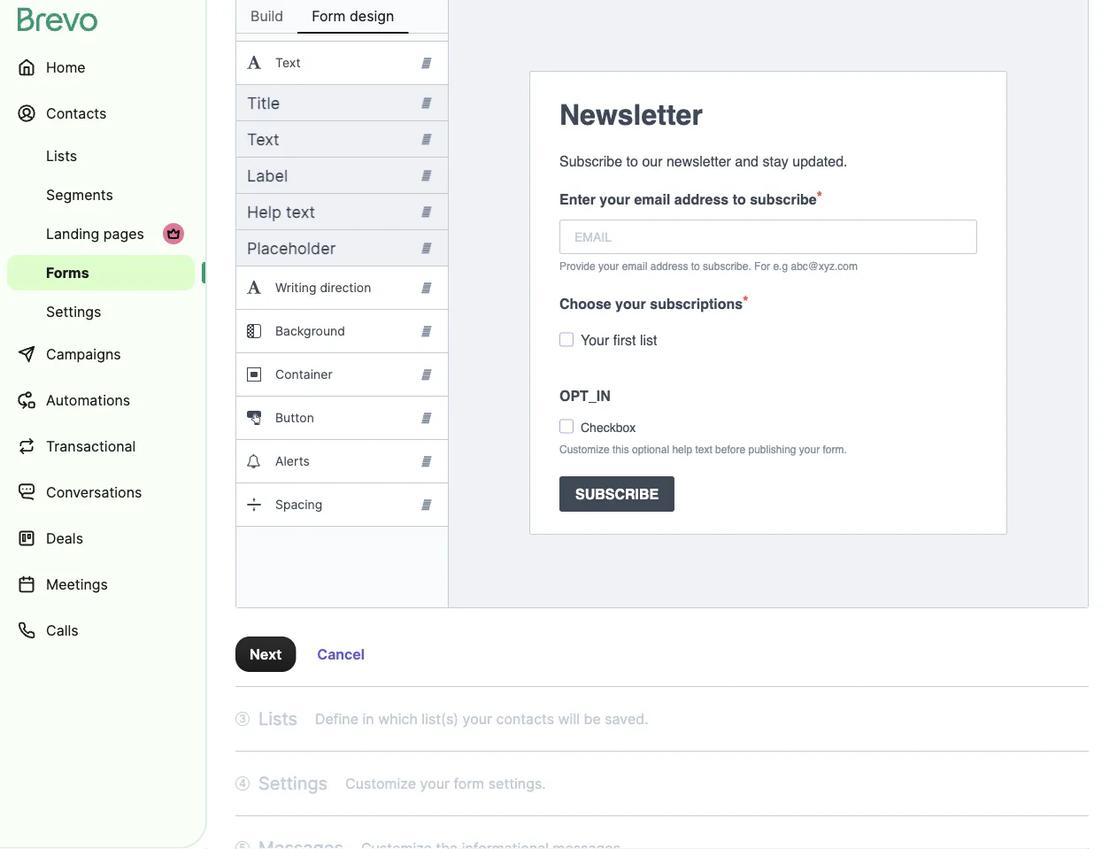 Task type: describe. For each thing, give the bounding box(es) containing it.
publishing
[[749, 443, 797, 456]]

cancel button
[[303, 637, 379, 672]]

landing
[[46, 225, 99, 242]]

calls link
[[7, 609, 195, 652]]

stay
[[763, 153, 789, 169]]

your right list(s)
[[463, 710, 492, 728]]

define in which list(s) your contacts will be saved.
[[315, 710, 649, 728]]

your left form.
[[800, 443, 820, 456]]

enter
[[560, 191, 596, 207]]

email for enter
[[635, 191, 671, 207]]

provide your email address to subscribe. for e.g abc@xyz.com
[[560, 260, 858, 272]]

1 horizontal spatial text
[[696, 443, 713, 456]]

contacts link
[[7, 92, 195, 135]]

transactional
[[46, 438, 136, 455]]

automations
[[46, 392, 130, 409]]

newsletter
[[560, 99, 703, 132]]

subscribe
[[750, 191, 817, 207]]

build link
[[236, 0, 298, 34]]

button button
[[236, 397, 448, 439]]

saved.
[[605, 710, 649, 728]]

optional
[[632, 443, 670, 456]]

newsletter button
[[546, 87, 992, 143]]

1 horizontal spatial settings
[[259, 773, 328, 795]]

help text
[[247, 202, 315, 221]]

deals
[[46, 530, 83, 547]]

background
[[275, 324, 345, 339]]

writing
[[275, 280, 317, 295]]

form
[[454, 775, 485, 792]]

conversations
[[46, 484, 142, 501]]

to inside 'text field'
[[627, 153, 639, 169]]

your for choose your subscriptions
[[616, 295, 646, 312]]

next
[[250, 646, 282, 663]]

updated.
[[793, 153, 848, 169]]

cancel
[[317, 646, 365, 663]]

subscribe to our newsletter and stay updated.
[[560, 153, 848, 169]]

background button
[[236, 310, 448, 353]]

landing pages link
[[7, 216, 195, 252]]

to for subscribe.
[[692, 260, 700, 272]]

4
[[239, 777, 246, 790]]

abc@xyz.com
[[791, 260, 858, 272]]

in
[[363, 710, 374, 728]]

form design link
[[298, 0, 409, 34]]

forms
[[46, 264, 89, 281]]

1 text button from the top
[[236, 42, 448, 84]]

container button
[[236, 353, 448, 396]]

2 text button from the top
[[236, 121, 448, 157]]

0 vertical spatial text
[[275, 55, 301, 70]]

form.
[[823, 443, 848, 456]]

choose
[[560, 295, 612, 312]]

spacing button
[[236, 484, 448, 526]]

home link
[[7, 46, 195, 89]]

next button
[[236, 637, 296, 672]]

writing direction
[[275, 280, 371, 295]]

label
[[247, 166, 288, 185]]

meetings
[[46, 576, 108, 593]]

build
[[251, 7, 284, 24]]

subscribe
[[560, 153, 623, 169]]

this
[[613, 443, 630, 456]]

to for subscribe
[[733, 191, 746, 207]]

subscribe
[[576, 486, 659, 502]]

home
[[46, 58, 86, 76]]

conversations link
[[7, 471, 195, 514]]

writing direction button
[[236, 267, 448, 309]]

label button
[[236, 158, 448, 193]]

segments
[[46, 186, 113, 203]]

spacing
[[275, 497, 323, 512]]

meetings link
[[7, 563, 195, 606]]

automations link
[[7, 379, 195, 422]]

provide
[[560, 260, 596, 272]]

forms link
[[7, 255, 195, 291]]

subscribe.
[[703, 260, 752, 272]]



Task type: locate. For each thing, give the bounding box(es) containing it.
our
[[643, 153, 663, 169]]

0 vertical spatial address
[[675, 191, 729, 207]]

customize for customize your form settings.
[[345, 775, 416, 792]]

subscriptions
[[650, 295, 743, 312]]

title button
[[236, 85, 448, 120]]

for
[[755, 260, 771, 272]]

0 horizontal spatial customize
[[345, 775, 416, 792]]

subscribe to our newsletter and stay updated. button
[[546, 143, 992, 179]]

your first list
[[581, 332, 658, 348]]

direction
[[320, 280, 371, 295]]

address
[[675, 191, 729, 207], [651, 260, 689, 272]]

text down title
[[247, 129, 280, 149]]

customize for customize this optional help text before publishing your form.
[[560, 443, 610, 456]]

text
[[286, 202, 315, 221], [696, 443, 713, 456]]

list
[[640, 332, 658, 348]]

text up title
[[275, 55, 301, 70]]

to
[[627, 153, 639, 169], [733, 191, 746, 207], [692, 260, 700, 272]]

your
[[581, 332, 610, 348]]

1 vertical spatial text
[[247, 129, 280, 149]]

opt_in
[[560, 388, 611, 404]]

0 vertical spatial customize
[[560, 443, 610, 456]]

segments link
[[7, 177, 195, 213]]

your right provide
[[599, 260, 619, 272]]

1 vertical spatial to
[[733, 191, 746, 207]]

your for provide your email address to subscribe. for e.g abc@xyz.com
[[599, 260, 619, 272]]

0 vertical spatial settings
[[46, 303, 101, 320]]

0 horizontal spatial settings
[[46, 303, 101, 320]]

form design
[[312, 7, 395, 24]]

1 horizontal spatial customize
[[560, 443, 610, 456]]

contacts
[[496, 710, 555, 728]]

text button down title dropdown button
[[236, 121, 448, 157]]

customize
[[560, 443, 610, 456], [345, 775, 416, 792]]

left___rvooi image
[[167, 227, 181, 241]]

3
[[239, 713, 246, 725]]

email for provide
[[622, 260, 648, 272]]

help
[[673, 443, 693, 456]]

settings
[[46, 303, 101, 320], [259, 773, 328, 795]]

enter your email address to subscribe
[[560, 191, 817, 207]]

newsletter
[[667, 153, 732, 169]]

your up first
[[616, 295, 646, 312]]

pages
[[103, 225, 144, 242]]

lists link
[[7, 138, 195, 174]]

1 vertical spatial lists
[[259, 708, 298, 730]]

1 vertical spatial settings
[[259, 773, 328, 795]]

placeholder
[[247, 238, 336, 258]]

campaigns link
[[7, 333, 195, 376]]

0 vertical spatial email
[[635, 191, 671, 207]]

define
[[315, 710, 359, 728]]

None text field
[[560, 220, 978, 254]]

to left the "our"
[[627, 153, 639, 169]]

1 vertical spatial email
[[622, 260, 648, 272]]

placeholder button
[[236, 230, 448, 266]]

2 vertical spatial to
[[692, 260, 700, 272]]

2 horizontal spatial to
[[733, 191, 746, 207]]

settings link
[[7, 294, 195, 330]]

lists right 3
[[259, 708, 298, 730]]

text inside help text dropdown button
[[286, 202, 315, 221]]

to down and
[[733, 191, 746, 207]]

0 vertical spatial text
[[286, 202, 315, 221]]

be
[[584, 710, 601, 728]]

form
[[312, 7, 346, 24]]

lists
[[46, 147, 77, 164], [259, 708, 298, 730]]

Checkbox text field
[[581, 418, 973, 437]]

alerts button
[[236, 440, 448, 483]]

customize down in
[[345, 775, 416, 792]]

1 horizontal spatial lists
[[259, 708, 298, 730]]

email up the choose your subscriptions
[[622, 260, 648, 272]]

settings.
[[489, 775, 546, 792]]

container
[[275, 367, 333, 382]]

help text button
[[236, 194, 448, 229]]

design
[[350, 7, 395, 24]]

deals link
[[7, 517, 195, 560]]

1 vertical spatial customize
[[345, 775, 416, 792]]

0 horizontal spatial text
[[286, 202, 315, 221]]

will
[[559, 710, 580, 728]]

customize down the checkbox
[[560, 443, 610, 456]]

transactional link
[[7, 425, 195, 468]]

your right enter
[[600, 191, 631, 207]]

checkbox
[[581, 420, 636, 434]]

0 vertical spatial text button
[[236, 42, 448, 84]]

landing pages
[[46, 225, 144, 242]]

alerts
[[275, 454, 310, 469]]

customize your form settings.
[[345, 775, 546, 792]]

1 vertical spatial text
[[696, 443, 713, 456]]

address up the choose your subscriptions
[[651, 260, 689, 272]]

choose your subscriptions
[[560, 295, 743, 312]]

to left subscribe.
[[692, 260, 700, 272]]

your left form
[[420, 775, 450, 792]]

1 vertical spatial address
[[651, 260, 689, 272]]

list(s)
[[422, 710, 459, 728]]

0 vertical spatial lists
[[46, 147, 77, 164]]

email down the "our"
[[635, 191, 671, 207]]

address for subscribe
[[675, 191, 729, 207]]

Subscribe to our newsletter and stay updated. text field
[[560, 151, 978, 172]]

address for subscribe.
[[651, 260, 689, 272]]

1 horizontal spatial to
[[692, 260, 700, 272]]

0 horizontal spatial to
[[627, 153, 639, 169]]

help
[[247, 202, 282, 221]]

address down the subscribe to our newsletter and stay updated.
[[675, 191, 729, 207]]

first
[[614, 332, 636, 348]]

and
[[735, 153, 759, 169]]

settings down forms
[[46, 303, 101, 320]]

subscribe button
[[546, 469, 992, 519]]

text button up title dropdown button
[[236, 42, 448, 84]]

contacts
[[46, 105, 107, 122]]

text
[[275, 55, 301, 70], [247, 129, 280, 149]]

title
[[247, 93, 280, 112]]

your for enter your email address to subscribe
[[600, 191, 631, 207]]

e.g
[[774, 260, 788, 272]]

1 vertical spatial text button
[[236, 121, 448, 157]]

0 vertical spatial to
[[627, 153, 639, 169]]

which
[[378, 710, 418, 728]]

calls
[[46, 622, 78, 639]]

0 horizontal spatial lists
[[46, 147, 77, 164]]

lists up segments
[[46, 147, 77, 164]]

Newsletter text field
[[560, 94, 978, 136]]

campaigns
[[46, 345, 121, 363]]

customize this optional help text before publishing your form.
[[560, 443, 848, 456]]

settings right 4
[[259, 773, 328, 795]]

your for customize your form settings.
[[420, 775, 450, 792]]

button
[[275, 411, 314, 426]]



Task type: vqa. For each thing, say whether or not it's contained in the screenshot.
Address associated with subscribe.
yes



